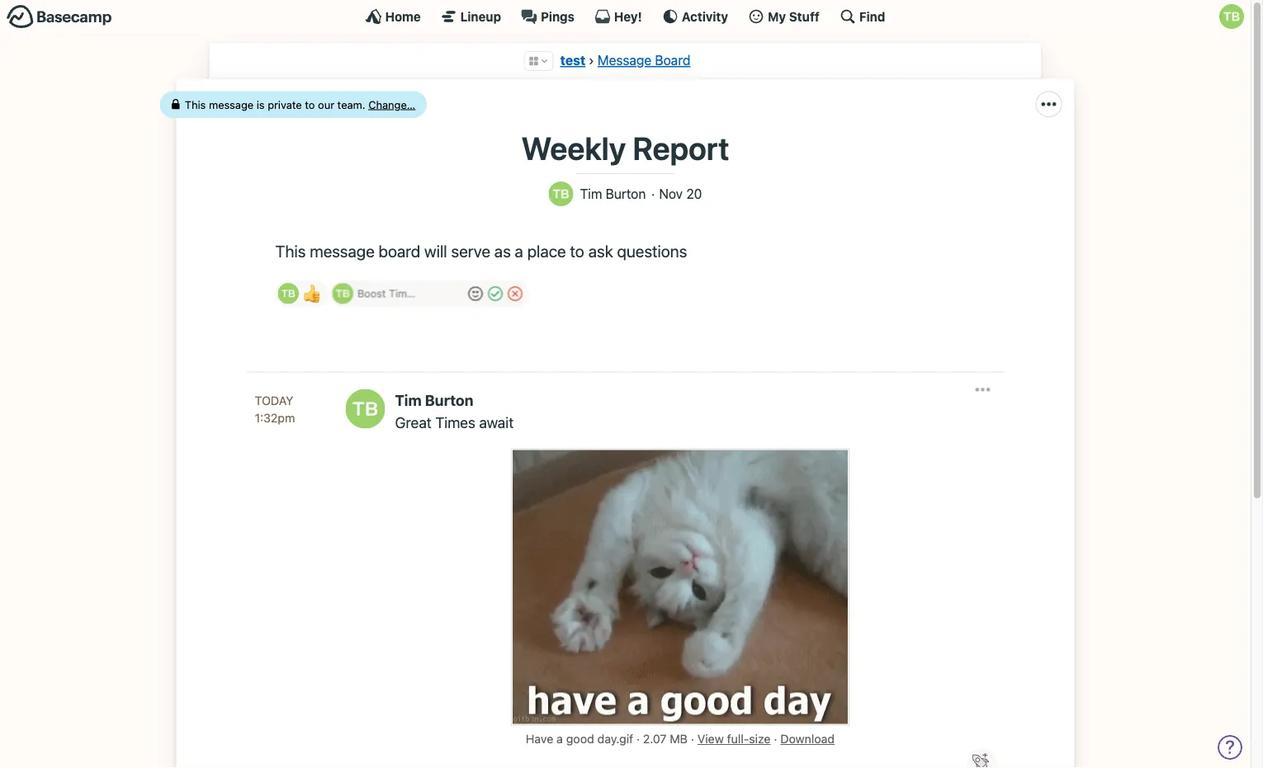 Task type: vqa. For each thing, say whether or not it's contained in the screenshot.
'important'
no



Task type: describe. For each thing, give the bounding box(es) containing it.
1:32pm link
[[255, 410, 329, 427]]

today
[[255, 393, 294, 407]]

lineup link
[[441, 8, 501, 25]]

serve
[[451, 242, 491, 261]]

find
[[860, 9, 886, 24]]

great
[[395, 414, 432, 431]]

👍
[[303, 284, 320, 303]]

2.07
[[643, 732, 667, 747]]

download
[[781, 732, 835, 747]]

0 horizontal spatial tim burton image
[[346, 389, 385, 429]]

main element
[[0, 0, 1251, 32]]

weekly
[[522, 129, 626, 166]]

as
[[495, 242, 511, 261]]

this for this message is private to our team. change…
[[185, 98, 206, 111]]

activity
[[682, 9, 728, 24]]

this for this message board will serve as a place to ask questions
[[275, 242, 306, 261]]

stuff
[[789, 9, 820, 24]]

this message is private to our team. change…
[[185, 98, 416, 111]]

today 1:32pm
[[255, 393, 295, 425]]

message for board
[[310, 242, 375, 261]]

pings button
[[521, 8, 575, 25]]

will
[[425, 242, 447, 261]]

1 horizontal spatial tim burton
[[580, 186, 646, 202]]

home
[[385, 9, 421, 24]]

today element
[[255, 392, 294, 410]]

lineup
[[461, 9, 501, 24]]

my stuff button
[[748, 8, 820, 25]]

tim b. boosted the message with '👍' element
[[275, 281, 329, 307]]

full-
[[727, 732, 749, 747]]

1 vertical spatial tim
[[395, 391, 422, 409]]

weekly report
[[522, 129, 730, 166]]

board
[[655, 52, 691, 68]]

day.gif
[[598, 732, 634, 747]]

place
[[527, 242, 566, 261]]

› message board
[[589, 52, 691, 68]]

message
[[598, 52, 652, 68]]

board
[[379, 242, 421, 261]]

add a boost element
[[332, 283, 464, 304]]

switch accounts image
[[7, 4, 112, 30]]

test
[[560, 52, 586, 68]]

tim burton image for 👍
[[278, 283, 299, 304]]

view
[[698, 732, 724, 747]]

1 horizontal spatial burton
[[606, 186, 646, 202]]

good
[[566, 732, 594, 747]]



Task type: locate. For each thing, give the bounding box(es) containing it.
0 vertical spatial message
[[209, 98, 254, 111]]

0 vertical spatial tim burton image
[[1220, 4, 1245, 29]]

tim up great
[[395, 391, 422, 409]]

pings
[[541, 9, 575, 24]]

message up 👍
[[310, 242, 375, 261]]

activity link
[[662, 8, 728, 25]]

questions
[[617, 242, 687, 261]]

tim burton image
[[549, 182, 574, 207], [278, 283, 299, 304], [332, 283, 353, 304]]

zoom have a good day.gif image
[[513, 450, 848, 725]]

burton left nov
[[606, 186, 646, 202]]

team.
[[337, 98, 366, 111]]

0 horizontal spatial this
[[185, 98, 206, 111]]

message left is
[[209, 98, 254, 111]]

my
[[768, 9, 786, 24]]

tim burton image inside "tim b. boosted the message with '👍'" element
[[278, 283, 299, 304]]

0 vertical spatial this
[[185, 98, 206, 111]]

tim burton image
[[1220, 4, 1245, 29], [346, 389, 385, 429]]

0 horizontal spatial tim burton
[[395, 391, 474, 409]]

my stuff
[[768, 9, 820, 24]]

find button
[[840, 8, 886, 25]]

1 horizontal spatial tim burton image
[[332, 283, 353, 304]]

0 horizontal spatial burton
[[425, 391, 474, 409]]

0 vertical spatial burton
[[606, 186, 646, 202]]

this up "tim b. boosted the message with '👍'" element
[[275, 242, 306, 261]]

1 horizontal spatial tim burton image
[[1220, 4, 1245, 29]]

1 vertical spatial message
[[310, 242, 375, 261]]

this
[[185, 98, 206, 111], [275, 242, 306, 261]]

1 vertical spatial burton
[[425, 391, 474, 409]]

tim burton image left 👍
[[278, 283, 299, 304]]

0 horizontal spatial message
[[209, 98, 254, 111]]

tim burton image down weekly
[[549, 182, 574, 207]]

change…
[[369, 98, 416, 111]]

report
[[633, 129, 730, 166]]

nov 20
[[659, 186, 702, 202]]

await
[[479, 414, 514, 431]]

0 vertical spatial a
[[515, 242, 523, 261]]

tim burton image for tim burton
[[549, 182, 574, 207]]

tim burton image inside main element
[[1220, 4, 1245, 29]]

view full-size link
[[698, 732, 771, 747]]

1:32pm element
[[255, 411, 295, 425]]

1 horizontal spatial this
[[275, 242, 306, 261]]

0 vertical spatial tim burton
[[580, 186, 646, 202]]

download link
[[781, 732, 835, 747]]

our
[[318, 98, 335, 111]]

mb
[[670, 732, 688, 747]]

1 vertical spatial this
[[275, 242, 306, 261]]

1 horizontal spatial to
[[570, 242, 585, 261]]

1 vertical spatial tim burton
[[395, 391, 474, 409]]

message for is
[[209, 98, 254, 111]]

times
[[436, 414, 476, 431]]

0 horizontal spatial tim
[[395, 391, 422, 409]]

0 horizontal spatial tim burton image
[[278, 283, 299, 304]]

home link
[[366, 8, 421, 25]]

tim down weekly
[[580, 186, 602, 202]]

to left our
[[305, 98, 315, 111]]

1 vertical spatial tim burton image
[[346, 389, 385, 429]]

size
[[749, 732, 771, 747]]

Submit submit
[[484, 284, 507, 304]]

0 horizontal spatial a
[[515, 242, 523, 261]]

0 horizontal spatial to
[[305, 98, 315, 111]]

burton up great times await
[[425, 391, 474, 409]]

this message board will serve as a place to ask questions
[[275, 242, 687, 261]]

this left is
[[185, 98, 206, 111]]

hey! button
[[595, 8, 642, 25]]

tim burton
[[580, 186, 646, 202], [395, 391, 474, 409]]

1 horizontal spatial tim
[[580, 186, 602, 202]]

have
[[526, 732, 554, 747]]

a right have
[[557, 732, 563, 747]]

message board link
[[598, 52, 691, 68]]

nov
[[659, 186, 683, 202]]

tim burton down weekly report
[[580, 186, 646, 202]]

tim
[[580, 186, 602, 202], [395, 391, 422, 409]]

have a good day.gif 2.07 mb view full-size
[[526, 732, 771, 747]]

a
[[515, 242, 523, 261], [557, 732, 563, 747]]

1 horizontal spatial message
[[310, 242, 375, 261]]

hey!
[[614, 9, 642, 24]]

today link
[[255, 392, 329, 410]]

great times await
[[395, 414, 514, 431]]

burton
[[606, 186, 646, 202], [425, 391, 474, 409]]

a right as
[[515, 242, 523, 261]]

1 vertical spatial a
[[557, 732, 563, 747]]

to left ask
[[570, 242, 585, 261]]

20
[[687, 186, 702, 202]]

test link
[[560, 52, 586, 68]]

0 vertical spatial tim
[[580, 186, 602, 202]]

1 horizontal spatial a
[[557, 732, 563, 747]]

1 vertical spatial to
[[570, 242, 585, 261]]

nov 20 element
[[659, 186, 702, 202]]

ask
[[589, 242, 613, 261]]

change… link
[[369, 98, 416, 111]]

to
[[305, 98, 315, 111], [570, 242, 585, 261]]

tim burton up great times await
[[395, 391, 474, 409]]

Boost Tim… text field
[[358, 283, 464, 304]]

tim burton image right 👍
[[332, 283, 353, 304]]

›
[[589, 52, 594, 68]]

private
[[268, 98, 302, 111]]

0 vertical spatial to
[[305, 98, 315, 111]]

message
[[209, 98, 254, 111], [310, 242, 375, 261]]

2 horizontal spatial tim burton image
[[549, 182, 574, 207]]

is
[[257, 98, 265, 111]]

1:32pm
[[255, 411, 295, 425]]



